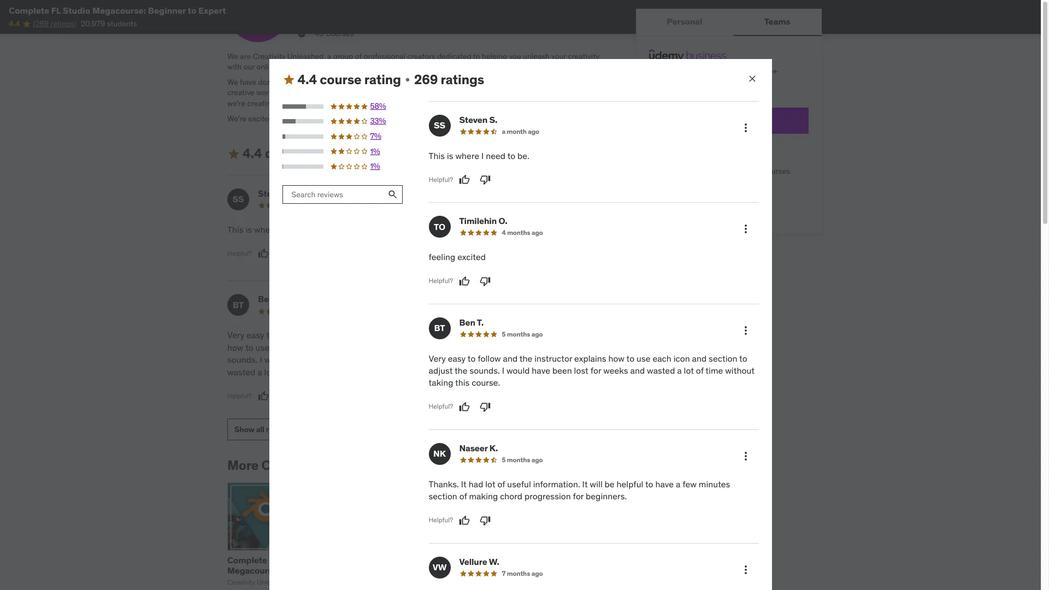 Task type: locate. For each thing, give the bounding box(es) containing it.
7% button
[[282, 131, 403, 142]]

0 horizontal spatial helpful
[[439, 342, 466, 353]]

1 vertical spatial nk
[[433, 448, 446, 459]]

1 1% from the top
[[370, 146, 380, 156]]

time for mark review by timilehin o. as unhelpful image associated with mark review by naseer k. as helpful icon
[[286, 366, 303, 377]]

0 vertical spatial rating
[[364, 71, 401, 88]]

0 horizontal spatial blender
[[269, 555, 301, 566]]

your up business
[[749, 77, 764, 87]]

follow
[[276, 330, 300, 341], [478, 353, 501, 364]]

1 horizontal spatial easy
[[448, 353, 466, 364]]

to
[[433, 194, 444, 205], [434, 221, 445, 232]]

thanks. down "naseer k. nk"
[[427, 330, 458, 341]]

0 horizontal spatial explains
[[373, 330, 405, 341]]

ben
[[258, 294, 274, 305], [459, 317, 475, 328]]

excited up "naseer k. nk"
[[457, 251, 486, 262]]

feeling excited for mark review by naseer k. as helpful icon
[[427, 224, 484, 235]]

2 1% button from the top
[[282, 161, 403, 172]]

7
[[502, 569, 506, 577]]

blender inside the complete blender megacourse: beginner to expert
[[269, 555, 301, 566]]

complete inside complete figma megacourse: ui/ux design beginner to expert
[[488, 555, 528, 566]]

1 horizontal spatial this
[[429, 150, 445, 161]]

1 vertical spatial excited
[[456, 224, 484, 235]]

ss for mark review by timilehin o. as unhelpful image associated with mark review by naseer k. as helpful icon's mark review by timilehin o. as helpful icon
[[233, 194, 244, 205]]

useful
[[506, 330, 530, 341], [507, 479, 531, 489]]

1% for 1st 1% button from the bottom
[[370, 161, 380, 171]]

0 vertical spatial mark review by steven s. as helpful image
[[459, 174, 470, 185]]

1 vertical spatial we
[[227, 77, 238, 87]]

taking for mark review by naseer k. as helpful image in the left bottom of the page
[[429, 377, 453, 388]]

ratings down 'wait'
[[386, 145, 429, 162]]

few
[[505, 342, 519, 353], [683, 479, 697, 489]]

xsmall image up fun on the top left of page
[[403, 76, 412, 84]]

58%
[[370, 101, 386, 111]]

2 vertical spatial your
[[487, 113, 502, 123]]

had down "naseer k. nk"
[[467, 330, 482, 341]]

how for mark review by timilehin o. as unhelpful image associated with mark review by naseer k. as helpful icon
[[227, 342, 243, 353]]

creativity
[[253, 51, 285, 61], [332, 457, 392, 474], [227, 578, 255, 586], [488, 578, 516, 586]]

1 vertical spatial steven
[[258, 188, 286, 199]]

mark review by timilehin o. as helpful image
[[458, 248, 469, 259], [459, 276, 470, 287]]

1 vertical spatial to
[[434, 221, 445, 232]]

you right helping
[[509, 51, 521, 61]]

naseer
[[458, 294, 486, 305], [459, 442, 488, 453]]

be inside we are creativity unleashed, a group of professional creators dedicated to helping you unleash your creativity with our online courses. we have dozens of years of experience in design, illustration, filmmaking, video editing and other areas of creative work. we believe that education needs to be fun and engaging and that's exactly the kind of courses we're creating. we're excited to have you here with us and we can't wait to help you unleash your creativity. let's do this!
[[398, 88, 407, 97]]

exactly
[[505, 88, 529, 97]]

making for mark review by naseer k. as helpful icon
[[427, 354, 456, 365]]

try udemy business
[[688, 115, 770, 126]]

courses down areas
[[569, 88, 596, 97]]

thanks. down creativity unleashed link
[[429, 479, 459, 489]]

1 vertical spatial where
[[254, 224, 278, 235]]

courses right the "45"
[[325, 29, 354, 38]]

1 vertical spatial minutes
[[699, 479, 730, 489]]

1 horizontal spatial without
[[725, 365, 755, 376]]

mark review by naseer k. as unhelpful image
[[478, 378, 489, 389], [480, 515, 491, 526]]

t.
[[276, 294, 282, 305], [477, 317, 484, 328]]

nk
[[432, 299, 444, 310], [433, 448, 446, 459]]

video
[[477, 77, 495, 87]]

rating down professional
[[364, 71, 401, 88]]

months for ben t.
[[507, 330, 530, 338]]

5 inside unreal engine 5 megacourse: create games in ue5 & blender
[[416, 555, 421, 566]]

0 horizontal spatial use
[[255, 342, 269, 353]]

1 horizontal spatial need
[[486, 150, 505, 161]]

creative
[[227, 88, 255, 97]]

creators
[[407, 51, 435, 61]]

this is where i need to be.
[[429, 150, 529, 161], [227, 224, 328, 235]]

thanks. it had lot of useful information. it will be helpful to have a few minutes section of making chord progression for beginners. inside dialog
[[429, 479, 730, 502]]

xsmall image down 7% button
[[348, 149, 357, 158]]

udemy up organization.
[[684, 77, 708, 87]]

1 horizontal spatial beginners.
[[586, 491, 627, 502]]

each
[[272, 342, 290, 353], [653, 353, 671, 364]]

4.4 course rating
[[298, 71, 401, 88], [243, 145, 346, 162]]

to for mark review by timilehin o. as unhelpful image for mark review by naseer k. as helpful image in the left bottom of the page
[[434, 221, 445, 232]]

4.4 left (269
[[9, 19, 20, 29]]

1% button up search reviews text field
[[282, 161, 403, 172]]

1 vertical spatial courses
[[261, 457, 312, 474]]

1 horizontal spatial be.
[[518, 150, 529, 161]]

1 horizontal spatial very
[[429, 353, 446, 364]]

0 horizontal spatial steven
[[258, 188, 286, 199]]

mark review by steven s. as unhelpful image
[[480, 174, 491, 185]]

lost for mark review by timilehin o. as unhelpful image associated with mark review by naseer k. as helpful icon's mark review by timilehin o. as helpful icon
[[332, 354, 346, 365]]

the
[[531, 88, 542, 97], [318, 330, 331, 341], [394, 342, 407, 353], [520, 353, 532, 364], [455, 365, 468, 376]]

5 for ben t.
[[502, 330, 506, 338]]

this
[[429, 150, 445, 161], [227, 224, 243, 235]]

ss for mark review by timilehin o. as unhelpful image for mark review by naseer k. as helpful image in the left bottom of the page's mark review by timilehin o. as helpful icon
[[434, 120, 445, 131]]

month for mark review by timilehin o. as unhelpful image associated with mark review by naseer k. as helpful icon's mark review by timilehin o. as helpful icon
[[305, 201, 325, 209]]

0 vertical spatial mark review by timilehin o. as unhelpful image
[[478, 248, 489, 259]]

0 vertical spatial your
[[552, 51, 566, 61]]

4 months ago for mark review by timilehin o. as unhelpful image for mark review by naseer k. as helpful image in the left bottom of the page
[[502, 229, 543, 237]]

2 horizontal spatial this
[[694, 67, 707, 77]]

0 vertical spatial is
[[447, 150, 453, 161]]

ago
[[528, 127, 539, 135], [327, 201, 338, 209], [530, 201, 542, 209], [532, 229, 543, 237], [532, 330, 543, 338], [532, 456, 543, 464], [532, 569, 543, 577]]

dialog
[[269, 59, 772, 590]]

1 horizontal spatial blender
[[358, 576, 390, 586]]

1 horizontal spatial weeks
[[603, 365, 628, 376]]

this is where i need to be. for mark review by naseer k. as helpful image in the left bottom of the page
[[429, 150, 529, 161]]

very easy to follow and the instructor explains how to use each icon and section to adjust the sounds. i would have been lost for weeks and wasted a lot of time without taking this course.
[[227, 330, 408, 377], [429, 353, 755, 388]]

had for mark review by naseer k. as unhelpful icon related to mark review by naseer k. as helpful image in the left bottom of the page
[[469, 479, 483, 489]]

0 vertical spatial few
[[505, 342, 519, 353]]

0 horizontal spatial t.
[[276, 294, 282, 305]]

month for mark review by timilehin o. as unhelpful image for mark review by naseer k. as helpful image in the left bottom of the page's mark review by timilehin o. as helpful icon
[[507, 127, 527, 135]]

excited inside we are creativity unleashed, a group of professional creators dedicated to helping you unleash your creativity with our online courses. we have dozens of years of experience in design, illustration, filmmaking, video editing and other areas of creative work. we believe that education needs to be fun and engaging and that's exactly the kind of courses we're creating. we're excited to have you here with us and we can't wait to help you unleash your creativity. let's do this!
[[248, 113, 273, 123]]

1 vertical spatial this
[[227, 224, 243, 235]]

wasted for mark review by timilehin o. as unhelpful image for mark review by naseer k. as helpful image in the left bottom of the page's mark review by timilehin o. as helpful icon
[[647, 365, 675, 376]]

in left the ue5
[[417, 565, 424, 576]]

1 horizontal spatial wasted
[[647, 365, 675, 376]]

1 vertical spatial naseer
[[459, 442, 488, 453]]

a inside we are creativity unleashed, a group of professional creators dedicated to helping you unleash your creativity with our online courses. we have dozens of years of experience in design, illustration, filmmaking, video editing and other areas of creative work. we believe that education needs to be fun and engaging and that's exactly the kind of courses we're creating. we're excited to have you here with us and we can't wait to help you unleash your creativity. let's do this!
[[327, 51, 331, 61]]

helpful for mark review by naseer k. as helpful icon
[[439, 342, 466, 353]]

rating
[[364, 71, 401, 88], [309, 145, 346, 162]]

20,979
[[81, 19, 105, 29]]

25,000+ inside subscribe to this course and 25,000+ top‑rated udemy courses for your organization.
[[748, 67, 778, 77]]

need down search reviews text field
[[285, 224, 304, 235]]

with left our on the left of the page
[[227, 62, 242, 72]]

explains for mark review by timilehin o. as unhelpful image for mark review by naseer k. as helpful image in the left bottom of the page
[[574, 353, 606, 364]]

creativity unleashed image
[[227, 0, 289, 42]]

use
[[255, 342, 269, 353], [637, 353, 651, 364]]

been
[[310, 354, 330, 365], [552, 365, 572, 376]]

rating down 7% button
[[309, 145, 346, 162]]

2 1% from the top
[[370, 161, 380, 171]]

to inside the complete blender megacourse: beginner to expert
[[320, 565, 329, 576]]

1 vertical spatial &
[[444, 565, 450, 576]]

expert
[[198, 5, 226, 16], [227, 576, 254, 586], [488, 576, 515, 586]]

be. down search reviews text field
[[316, 224, 328, 235]]

use for mark review by timilehin o. as unhelpful image associated with mark review by naseer k. as helpful icon's mark review by timilehin o. as helpful icon
[[255, 342, 269, 353]]

megacourse:
[[92, 5, 146, 16], [423, 555, 476, 566], [557, 555, 609, 566], [227, 565, 280, 576]]

2 creativity unleashed from the left
[[488, 578, 549, 586]]

megacourse: inside unreal engine 5 megacourse: create games in ue5 & blender
[[423, 555, 476, 566]]

udemy business image
[[649, 49, 726, 62]]

sounds. for mark review by naseer k. as helpful icon
[[227, 354, 258, 365]]

be. down 'creativity.'
[[518, 150, 529, 161]]

1 vertical spatial timilehin o.
[[459, 215, 507, 226]]

naseer inside "naseer k. nk"
[[458, 294, 486, 305]]

1 vertical spatial beginners.
[[586, 491, 627, 502]]

icon for mark review by timilehin o. as unhelpful image associated with mark review by naseer k. as helpful icon
[[292, 342, 309, 353]]

you left here
[[302, 113, 314, 123]]

mark review by timilehin o. as unhelpful image for mark review by naseer k. as helpful image in the left bottom of the page
[[480, 276, 491, 287]]

been for mark review by timilehin o. as unhelpful image associated with mark review by naseer k. as helpful icon's mark review by timilehin o. as helpful icon
[[310, 354, 330, 365]]

this!
[[567, 113, 582, 123]]

medium image
[[282, 73, 295, 87], [227, 147, 240, 160]]

0 vertical spatial useful
[[506, 330, 530, 341]]

mark review by naseer k. as unhelpful image right mark review by naseer k. as helpful icon
[[478, 378, 489, 389]]

we left are
[[227, 51, 238, 61]]

fl
[[51, 5, 61, 16]]

been for mark review by timilehin o. as unhelpful image for mark review by naseer k. as helpful image in the left bottom of the page's mark review by timilehin o. as helpful icon
[[552, 365, 572, 376]]

4.4 down we're at the left top of page
[[243, 145, 262, 162]]

1 horizontal spatial your
[[552, 51, 566, 61]]

269 ratings down dedicated
[[414, 71, 484, 88]]

1 vertical spatial k.
[[490, 442, 498, 453]]

2 5 months ago from the top
[[502, 456, 543, 464]]

1 horizontal spatial medium image
[[282, 73, 295, 87]]

expert inside the complete blender megacourse: beginner to expert
[[227, 576, 254, 586]]

269 down creators
[[414, 71, 438, 88]]

1% button down 7% button
[[282, 146, 403, 157]]

sounds.
[[227, 354, 258, 365], [470, 365, 500, 376]]

adjust
[[368, 342, 392, 353], [429, 365, 453, 376]]

is
[[447, 150, 453, 161], [246, 224, 252, 235]]

additional actions for review by steven s. image
[[739, 121, 752, 134]]

0 horizontal spatial be.
[[316, 224, 328, 235]]

4.4 course rating down here
[[243, 145, 346, 162]]

1 creativity unleashed from the left
[[227, 578, 288, 586]]

0 vertical spatial feeling excited
[[427, 224, 484, 235]]

tab list
[[636, 9, 822, 36]]

you right help
[[445, 113, 457, 123]]

be. inside dialog
[[518, 150, 529, 161]]

0 vertical spatial 269 ratings
[[414, 71, 484, 88]]

1 vertical spatial 25,000+
[[667, 166, 697, 176]]

mark review by naseer k. as unhelpful image right mark review by naseer k. as helpful image in the left bottom of the page
[[480, 515, 491, 526]]

very easy to follow and the instructor explains how to use each icon and section to adjust the sounds. i would have been lost for weeks and wasted a lot of time without taking this course. for mark review by timilehin o. as unhelpful image associated with mark review by naseer k. as helpful icon's mark review by timilehin o. as helpful icon
[[227, 330, 408, 377]]

0 horizontal spatial medium image
[[227, 147, 240, 160]]

ratings down dedicated
[[441, 71, 484, 88]]

had down naseer k.
[[469, 479, 483, 489]]

months for naseer k.
[[507, 456, 530, 464]]

1 vertical spatial month
[[305, 201, 325, 209]]

1 1% button from the top
[[282, 146, 403, 157]]

ratings
[[441, 71, 484, 88], [386, 145, 429, 162]]

mark review by timilehin o. as helpful image for mark review by timilehin o. as unhelpful image for mark review by naseer k. as helpful image in the left bottom of the page
[[459, 276, 470, 287]]

0 vertical spatial t.
[[276, 294, 282, 305]]

5 months ago for useful
[[502, 456, 543, 464]]

4.4 course rating inside dialog
[[298, 71, 401, 88]]

& right the ue5
[[444, 565, 450, 576]]

complete inside the complete blender megacourse: beginner to expert
[[227, 555, 267, 566]]

udemy right try
[[702, 115, 731, 126]]

269 down the 7% at the top left
[[359, 145, 383, 162]]

2 horizontal spatial xsmall image
[[403, 76, 412, 84]]

courses left by
[[261, 457, 312, 474]]

1 horizontal spatial few
[[683, 479, 697, 489]]

0 vertical spatial feeling
[[427, 224, 454, 235]]

timilehin
[[458, 188, 495, 199], [459, 215, 497, 226]]

medium image down we're at the left top of page
[[227, 147, 240, 160]]

excited down mark review by steven s. as unhelpful 'image'
[[456, 224, 484, 235]]

1 vertical spatial information.
[[533, 479, 580, 489]]

ben t.
[[258, 294, 282, 305], [459, 317, 484, 328]]

1 vertical spatial 5
[[502, 456, 506, 464]]

dozens
[[258, 77, 282, 87]]

Search reviews text field
[[282, 185, 384, 204]]

0 vertical spatial to
[[433, 194, 444, 205]]

1 horizontal spatial very easy to follow and the instructor explains how to use each icon and section to adjust the sounds. i would have been lost for weeks and wasted a lot of time without taking this course.
[[429, 353, 755, 388]]

4 for mark review by timilehin o. as unhelpful image associated with mark review by naseer k. as helpful icon
[[501, 201, 504, 209]]

helpful?
[[429, 175, 453, 183], [227, 249, 252, 257], [427, 249, 452, 257], [429, 277, 453, 285], [427, 379, 452, 387], [227, 392, 252, 400], [429, 402, 453, 411], [429, 516, 453, 524]]

1 horizontal spatial minutes
[[699, 479, 730, 489]]

2 vertical spatial be
[[605, 479, 615, 489]]

25,000+ left fresh
[[667, 166, 697, 176]]

complete for complete blender megacourse: beginner to expert
[[227, 555, 267, 566]]

be.
[[518, 150, 529, 161], [316, 224, 328, 235]]

k. inside "naseer k. nk"
[[488, 294, 497, 305]]

1 horizontal spatial helpful
[[617, 479, 643, 489]]

design,
[[369, 77, 394, 87]]

0 vertical spatial steven s.
[[459, 114, 497, 125]]

0 vertical spatial blender
[[269, 555, 301, 566]]

would for mark review by naseer k. as helpful image in the left bottom of the page
[[507, 365, 530, 376]]

1 horizontal spatial expert
[[227, 576, 254, 586]]

kind
[[544, 88, 559, 97]]

very for mark review by timilehin o. as unhelpful image for mark review by naseer k. as helpful image in the left bottom of the page
[[429, 353, 446, 364]]

and
[[733, 67, 746, 77], [523, 77, 535, 87], [422, 88, 434, 97], [470, 88, 483, 97], [359, 113, 372, 123], [302, 330, 316, 341], [311, 342, 326, 353], [503, 353, 518, 364], [692, 353, 707, 364], [388, 354, 403, 365], [630, 365, 645, 376]]

xsmall image
[[297, 29, 306, 39], [403, 76, 412, 84], [348, 149, 357, 158]]

a month ago for mark review by timilehin o. as unhelpful image for mark review by naseer k. as helpful image in the left bottom of the page's mark review by timilehin o. as helpful icon
[[502, 127, 539, 135]]

1 horizontal spatial been
[[552, 365, 572, 376]]

2 horizontal spatial course
[[708, 67, 731, 77]]

1 vertical spatial be.
[[316, 224, 328, 235]]

ago for mark review by naseer k. as unhelpful icon related to mark review by naseer k. as helpful image in the left bottom of the page
[[532, 456, 543, 464]]

0 vertical spatial s.
[[489, 114, 497, 125]]

you
[[509, 51, 521, 61], [302, 113, 314, 123], [445, 113, 457, 123]]

unleash up other
[[523, 51, 550, 61]]

0 vertical spatial 4
[[501, 201, 504, 209]]

need
[[486, 150, 505, 161], [285, 224, 304, 235]]

in up needs
[[361, 77, 367, 87]]

excited down creating.
[[248, 113, 273, 123]]

can't
[[385, 113, 402, 123]]

courses right demand
[[763, 166, 790, 176]]

additional actions for review by ben t. image
[[739, 324, 752, 337]]

1 vertical spatial 1%
[[370, 161, 380, 171]]

need up mark review by steven s. as unhelpful 'image'
[[486, 150, 505, 161]]

how for mark review by timilehin o. as unhelpful image for mark review by naseer k. as helpful image in the left bottom of the page
[[608, 353, 625, 364]]

medium image down "courses."
[[282, 73, 295, 87]]

thanks. for mark review by naseer k. as helpful icon
[[427, 330, 458, 341]]

naseer for naseer k. nk
[[458, 294, 486, 305]]

1 5 months ago from the top
[[502, 330, 543, 338]]

explains
[[373, 330, 405, 341], [574, 353, 606, 364]]

very
[[227, 330, 244, 341], [429, 353, 446, 364]]

vellure
[[459, 556, 487, 567]]

7 months ago
[[502, 569, 543, 577]]

nk inside dialog
[[433, 448, 446, 459]]

very for mark review by timilehin o. as unhelpful image associated with mark review by naseer k. as helpful icon
[[227, 330, 244, 341]]

engine
[[386, 555, 414, 566]]

1 vertical spatial bt
[[434, 322, 445, 333]]

0 horizontal spatial where
[[254, 224, 278, 235]]

this for mark review by timilehin o. as unhelpful image for mark review by naseer k. as helpful image in the left bottom of the page
[[455, 377, 470, 388]]

how
[[227, 342, 243, 353], [608, 353, 625, 364]]

useful for mark review by naseer k. as helpful image in the left bottom of the page
[[507, 479, 531, 489]]

mark review by naseer k. as helpful image
[[459, 515, 470, 526]]

icon for mark review by timilehin o. as unhelpful image for mark review by naseer k. as helpful image in the left bottom of the page
[[674, 353, 690, 364]]

courses inside we are creativity unleashed, a group of professional creators dedicated to helping you unleash your creativity with our online courses. we have dozens of years of experience in design, illustration, filmmaking, video editing and other areas of creative work. we believe that education needs to be fun and engaging and that's exactly the kind of courses we're creating. we're excited to have you here with us and we can't wait to help you unleash your creativity. let's do this!
[[569, 88, 596, 97]]

45 courses
[[315, 29, 354, 38]]

beginner inside complete figma megacourse: ui/ux design beginner to expert
[[546, 565, 583, 576]]

0 horizontal spatial &
[[444, 565, 450, 576]]

online
[[257, 62, 277, 72]]

2 vertical spatial courses
[[763, 166, 790, 176]]

269 ratings down the 7% at the top left
[[359, 145, 429, 162]]

1 horizontal spatial course.
[[472, 377, 500, 388]]

use for mark review by timilehin o. as unhelpful image for mark review by naseer k. as helpful image in the left bottom of the page's mark review by timilehin o. as helpful icon
[[637, 353, 651, 364]]

2 vertical spatial 4.4
[[243, 145, 262, 162]]

0 vertical spatial nk
[[432, 299, 444, 310]]

your
[[552, 51, 566, 61], [749, 77, 764, 87], [487, 113, 502, 123]]

0 horizontal spatial beginner
[[148, 5, 186, 16]]

beginners. for mark review by naseer k. as unhelpful icon related to mark review by naseer k. as helpful image in the left bottom of the page
[[586, 491, 627, 502]]

0 vertical spatial 5 months ago
[[502, 330, 543, 338]]

medium image for rightmost the xsmall image
[[282, 73, 295, 87]]

lot
[[484, 330, 494, 341], [684, 365, 694, 376], [264, 366, 274, 377], [485, 479, 495, 489]]

1 vertical spatial this is where i need to be.
[[227, 224, 328, 235]]

need for mark review by timilehin o. as unhelpful image associated with mark review by naseer k. as helpful icon's mark review by timilehin o. as helpful icon
[[285, 224, 304, 235]]

1 horizontal spatial icon
[[674, 353, 690, 364]]

experience
[[321, 77, 359, 87]]

to inside subscribe to this course and 25,000+ top‑rated udemy courses for your organization.
[[685, 67, 692, 77]]

0 horizontal spatial expert
[[198, 5, 226, 16]]

more courses by creativity unleashed
[[227, 457, 460, 474]]

1 horizontal spatial making
[[469, 491, 498, 502]]

0 horizontal spatial in
[[361, 77, 367, 87]]

we up creative
[[227, 77, 238, 87]]

0 horizontal spatial follow
[[276, 330, 300, 341]]

excited for mark review by timilehin o. as unhelpful image for mark review by naseer k. as helpful image in the left bottom of the page
[[457, 251, 486, 262]]

4.4 course rating down "group"
[[298, 71, 401, 88]]

minutes for mark review by naseer k. as helpful image in the left bottom of the page
[[699, 479, 730, 489]]

a
[[327, 51, 331, 61], [502, 127, 505, 135], [301, 201, 304, 209], [499, 342, 503, 353], [677, 365, 682, 376], [257, 366, 262, 377], [676, 479, 681, 489]]

ui/ux
[[488, 565, 514, 576]]

where for mark review by timilehin o. as unhelpful image associated with mark review by naseer k. as helpful icon's mark review by timilehin o. as helpful icon
[[254, 224, 278, 235]]

0 horizontal spatial taking
[[337, 366, 361, 377]]

unleash down engaging
[[459, 113, 485, 123]]

course.
[[380, 366, 408, 377], [472, 377, 500, 388]]

your left creativity
[[552, 51, 566, 61]]

to
[[188, 5, 196, 16], [473, 51, 480, 61], [685, 67, 692, 77], [389, 88, 396, 97], [275, 113, 282, 123], [419, 113, 426, 123], [507, 150, 515, 161], [306, 224, 314, 235], [266, 330, 274, 341], [245, 342, 253, 353], [358, 342, 366, 353], [468, 342, 476, 353], [468, 353, 476, 364], [627, 353, 635, 364], [739, 353, 747, 364], [645, 479, 653, 489], [320, 565, 329, 576], [585, 565, 593, 576]]

in
[[361, 77, 367, 87], [417, 565, 424, 576]]

useful for mark review by naseer k. as helpful icon
[[506, 330, 530, 341]]

taking
[[337, 366, 361, 377], [429, 377, 453, 388]]

0 vertical spatial be
[[398, 88, 407, 97]]

1 vertical spatial few
[[683, 479, 697, 489]]

thanks.
[[427, 330, 458, 341], [429, 479, 459, 489]]

in inside unreal engine 5 megacourse: create games in ue5 & blender
[[417, 565, 424, 576]]

1 horizontal spatial taking
[[429, 377, 453, 388]]

a month ago
[[502, 127, 539, 135], [301, 201, 338, 209]]

lost for mark review by timilehin o. as unhelpful image for mark review by naseer k. as helpful image in the left bottom of the page's mark review by timilehin o. as helpful icon
[[574, 365, 588, 376]]

mark review by steven s. as helpful image
[[459, 174, 470, 185], [258, 248, 269, 259]]

nk inside "naseer k. nk"
[[432, 299, 444, 310]]

mark review by ben t. as helpful image
[[258, 391, 269, 402]]

your left 'creativity.'
[[487, 113, 502, 123]]

with down 58% button at the left top
[[333, 113, 347, 123]]

this is where i need to be. for mark review by naseer k. as helpful icon
[[227, 224, 328, 235]]

course inside subscribe to this course and 25,000+ top‑rated udemy courses for your organization.
[[708, 67, 731, 77]]

expert inside complete figma megacourse: ui/ux design beginner to expert
[[488, 576, 515, 586]]

4.4 down unleashed, at the left top of the page
[[298, 71, 317, 88]]

and inside subscribe to this course and 25,000+ top‑rated udemy courses for your organization.
[[733, 67, 746, 77]]

to for mark review by timilehin o. as unhelpful image associated with mark review by naseer k. as helpful icon
[[433, 194, 444, 205]]

xsmall image left the "45"
[[297, 29, 306, 39]]

without for mark review by timilehin o. as unhelpful image associated with mark review by naseer k. as helpful icon
[[306, 366, 335, 377]]

33% button
[[282, 116, 403, 127]]

courses inside subscribe to this course and 25,000+ top‑rated udemy courses for your organization.
[[710, 77, 736, 87]]

without for mark review by timilehin o. as unhelpful image for mark review by naseer k. as helpful image in the left bottom of the page
[[725, 365, 755, 376]]

close modal image
[[747, 73, 758, 84]]

design
[[516, 565, 544, 576]]

courses left close modal image
[[710, 77, 736, 87]]

excited
[[248, 113, 273, 123], [456, 224, 484, 235], [457, 251, 486, 262]]

mark review by timilehin o. as unhelpful image for mark review by naseer k. as helpful icon
[[478, 248, 489, 259]]

courses.
[[279, 62, 308, 72]]

ratings for rightmost the xsmall image
[[441, 71, 484, 88]]

4.4
[[9, 19, 20, 29], [298, 71, 317, 88], [243, 145, 262, 162]]

rating for bottommost the xsmall image
[[309, 145, 346, 162]]

minutes for mark review by naseer k. as helpful icon
[[521, 342, 553, 353]]

0 vertical spatial ben
[[258, 294, 274, 305]]

wasted
[[647, 365, 675, 376], [227, 366, 255, 377]]

easy for mark review by timilehin o. as unhelpful image for mark review by naseer k. as helpful image in the left bottom of the page
[[448, 353, 466, 364]]

creativity unleashed
[[227, 578, 288, 586], [488, 578, 549, 586]]

steven for mark review by naseer k. as helpful icon
[[258, 188, 286, 199]]

1 vertical spatial 4
[[502, 229, 506, 237]]

25,000+ up business
[[748, 67, 778, 77]]

lost
[[332, 354, 346, 365], [574, 365, 588, 376]]

each for mark review by timilehin o. as unhelpful image for mark review by naseer k. as helpful image in the left bottom of the page's mark review by timilehin o. as helpful icon
[[653, 353, 671, 364]]

courses
[[325, 29, 354, 38], [261, 457, 312, 474]]

time for mark review by timilehin o. as unhelpful image for mark review by naseer k. as helpful image in the left bottom of the page
[[706, 365, 723, 376]]

1 vertical spatial follow
[[478, 353, 501, 364]]

feeling excited for mark review by naseer k. as helpful image in the left bottom of the page
[[429, 251, 486, 262]]

25,000+
[[748, 67, 778, 77], [667, 166, 697, 176]]

instructor for mark review by timilehin o. as unhelpful image associated with mark review by naseer k. as helpful icon
[[333, 330, 371, 341]]

ago for mark review by steven s. as unhelpful 'image'
[[528, 127, 539, 135]]

this for mark review by timilehin o. as unhelpful image associated with mark review by naseer k. as helpful icon's mark review by timilehin o. as helpful icon
[[227, 224, 243, 235]]

needs
[[367, 88, 388, 97]]

1 horizontal spatial beginner
[[282, 565, 319, 576]]

mark review by timilehin o. as unhelpful image
[[478, 248, 489, 259], [480, 276, 491, 287]]

1 vertical spatial easy
[[448, 353, 466, 364]]

0 horizontal spatial month
[[305, 201, 325, 209]]

0 horizontal spatial xsmall image
[[297, 29, 306, 39]]

course for rightmost the xsmall image
[[320, 71, 362, 88]]

& left in-
[[718, 166, 723, 176]]

5 months ago for the
[[502, 330, 543, 338]]

1 vertical spatial need
[[285, 224, 304, 235]]

we down dozens at the top left of page
[[277, 88, 288, 97]]

for inside subscribe to this course and 25,000+ top‑rated udemy courses for your organization.
[[738, 77, 748, 87]]



Task type: vqa. For each thing, say whether or not it's contained in the screenshot.


Task type: describe. For each thing, give the bounding box(es) containing it.
weeks for mark review by timilehin o. as unhelpful image for mark review by naseer k. as helpful image in the left bottom of the page
[[603, 365, 628, 376]]

unreal engine 5 megacourse: create games in ue5 & blender link
[[358, 555, 476, 586]]

33%
[[370, 116, 386, 126]]

this inside subscribe to this course and 25,000+ top‑rated udemy courses for your organization.
[[694, 67, 707, 77]]

0 vertical spatial with
[[227, 62, 242, 72]]

269 ratings for bottommost the xsmall image
[[359, 145, 429, 162]]

here
[[316, 113, 331, 123]]

that
[[315, 88, 329, 97]]

our
[[244, 62, 255, 72]]

269 ratings for rightmost the xsmall image
[[414, 71, 484, 88]]

course. for mark review by naseer k. as helpful image in the left bottom of the page
[[472, 377, 500, 388]]

teams button
[[734, 9, 822, 35]]

sounds. for mark review by naseer k. as helpful image in the left bottom of the page
[[470, 365, 500, 376]]

games
[[387, 565, 415, 576]]

0 vertical spatial 269
[[414, 71, 438, 88]]

0 vertical spatial timilehin o.
[[458, 188, 506, 199]]

other
[[537, 77, 555, 87]]

wait
[[404, 113, 418, 123]]

fresh
[[698, 166, 716, 176]]

0 horizontal spatial ben
[[258, 294, 274, 305]]

creativity inside we are creativity unleashed, a group of professional creators dedicated to helping you unleash your creativity with our online courses. we have dozens of years of experience in design, illustration, filmmaking, video editing and other areas of creative work. we believe that education needs to be fun and engaging and that's exactly the kind of courses we're creating. we're excited to have you here with us and we can't wait to help you unleash your creativity. let's do this!
[[253, 51, 285, 61]]

information. for mark review by naseer k. as helpful icon
[[532, 330, 579, 341]]

unleashed,
[[287, 51, 325, 61]]

helping
[[482, 51, 507, 61]]

4.4 for rightmost the xsmall image the "medium" icon
[[298, 71, 317, 88]]

2 vertical spatial xsmall image
[[348, 149, 357, 158]]

rating for rightmost the xsmall image
[[364, 71, 401, 88]]

organization.
[[649, 88, 693, 98]]

follow for mark review by timilehin o. as unhelpful image for mark review by naseer k. as helpful image in the left bottom of the page's mark review by timilehin o. as helpful icon
[[478, 353, 501, 364]]

4.4 course rating for rightmost the xsmall image
[[298, 71, 401, 88]]

4.4 for the "medium" icon for bottommost the xsmall image
[[243, 145, 262, 162]]

had for mark review by naseer k. as unhelpful icon for mark review by naseer k. as helpful icon
[[467, 330, 482, 341]]

are
[[240, 51, 251, 61]]

would for mark review by naseer k. as helpful icon
[[264, 354, 287, 365]]

follow for mark review by timilehin o. as unhelpful image associated with mark review by naseer k. as helpful icon's mark review by timilehin o. as helpful icon
[[276, 330, 300, 341]]

studio
[[63, 5, 90, 16]]

years
[[293, 77, 311, 87]]

let's
[[539, 113, 555, 123]]

feeling for mark review by timilehin o. as unhelpful image associated with mark review by naseer k. as helpful icon's mark review by timilehin o. as helpful icon
[[427, 224, 454, 235]]

show all reviews
[[234, 424, 293, 434]]

easy for mark review by timilehin o. as unhelpful image associated with mark review by naseer k. as helpful icon
[[247, 330, 264, 341]]

dedicated
[[437, 51, 471, 61]]

taking for mark review by naseer k. as helpful icon
[[337, 366, 361, 377]]

do
[[557, 113, 565, 123]]

1 vertical spatial udemy
[[702, 115, 731, 126]]

& inside unreal engine 5 megacourse: create games in ue5 & blender
[[444, 565, 450, 576]]

more
[[227, 457, 259, 474]]

additional actions for review by naseer k. image
[[739, 450, 752, 463]]

filmmaking,
[[435, 77, 475, 87]]

mark review by ben t. as unhelpful image
[[480, 401, 491, 412]]

complete for complete fl studio megacourse: beginner to expert
[[9, 5, 49, 16]]

creativity unleashed for beginner
[[227, 578, 288, 586]]

tab list containing personal
[[636, 9, 822, 36]]

blender inside unreal engine 5 megacourse: create games in ue5 & blender
[[358, 576, 390, 586]]

4.4 course rating for bottommost the xsmall image
[[243, 145, 346, 162]]

in inside we are creativity unleashed, a group of professional creators dedicated to helping you unleash your creativity with our online courses. we have dozens of years of experience in design, illustration, filmmaking, video editing and other areas of creative work. we believe that education needs to be fun and engaging and that's exactly the kind of courses we're creating. we're excited to have you here with us and we can't wait to help you unleash your creativity. let's do this!
[[361, 77, 367, 87]]

1 vertical spatial with
[[333, 113, 347, 123]]

creativity
[[568, 51, 599, 61]]

4 for mark review by timilehin o. as unhelpful image for mark review by naseer k. as helpful image in the left bottom of the page
[[502, 229, 506, 237]]

this for mark review by timilehin o. as unhelpful image associated with mark review by naseer k. as helpful icon
[[363, 366, 378, 377]]

believe
[[289, 88, 314, 97]]

0 vertical spatial ben t.
[[258, 294, 282, 305]]

business
[[733, 115, 770, 126]]

dialog containing 4.4 course rating
[[269, 59, 772, 590]]

7%
[[370, 131, 381, 141]]

vellure w.
[[459, 556, 499, 567]]

0 horizontal spatial 269
[[359, 145, 383, 162]]

steven for mark review by naseer k. as helpful image in the left bottom of the page
[[459, 114, 487, 125]]

show
[[234, 424, 255, 434]]

adjust for mark review by timilehin o. as unhelpful image associated with mark review by naseer k. as helpful icon's mark review by timilehin o. as helpful icon
[[368, 342, 392, 353]]

complete for complete figma megacourse: ui/ux design beginner to expert
[[488, 555, 528, 566]]

teams
[[765, 16, 791, 27]]

we're
[[227, 98, 245, 108]]

s. for mark review by timilehin o. as unhelpful image for mark review by naseer k. as helpful image in the left bottom of the page's mark review by timilehin o. as helpful icon
[[489, 114, 497, 125]]

course. for mark review by naseer k. as helpful icon
[[380, 366, 408, 377]]

will for mark review by naseer k. as unhelpful icon related to mark review by naseer k. as helpful image in the left bottom of the page
[[590, 479, 603, 489]]

s. for mark review by timilehin o. as unhelpful image associated with mark review by naseer k. as helpful icon's mark review by timilehin o. as helpful icon
[[288, 188, 296, 199]]

vw
[[433, 562, 447, 573]]

mark review by naseer k. as unhelpful image for mark review by naseer k. as helpful icon
[[478, 378, 489, 389]]

0 horizontal spatial unleash
[[459, 113, 485, 123]]

0 vertical spatial timilehin
[[458, 188, 495, 199]]

fun
[[409, 88, 420, 97]]

submit search image
[[387, 189, 398, 200]]

adjust for mark review by timilehin o. as unhelpful image for mark review by naseer k. as helpful image in the left bottom of the page's mark review by timilehin o. as helpful icon
[[429, 365, 453, 376]]

few for mark review by naseer k. as helpful image in the left bottom of the page
[[683, 479, 697, 489]]

subscribe
[[649, 67, 684, 77]]

group
[[333, 51, 353, 61]]

us
[[349, 113, 357, 123]]

(269 ratings)
[[33, 19, 76, 29]]

education
[[331, 88, 365, 97]]

courses for more
[[261, 457, 312, 474]]

personal button
[[636, 9, 734, 35]]

1 horizontal spatial you
[[445, 113, 457, 123]]

creativity unleashed link
[[332, 457, 460, 474]]

5 for naseer k.
[[502, 456, 506, 464]]

1 horizontal spatial &
[[718, 166, 723, 176]]

naseer k.
[[459, 442, 498, 453]]

try
[[688, 115, 700, 126]]

figma
[[530, 555, 555, 566]]

complete figma megacourse: ui/ux design beginner to expert
[[488, 555, 609, 586]]

be for mark review by timilehin o. as unhelpful image associated with mark review by naseer k. as helpful icon's mark review by timilehin o. as helpful icon
[[427, 342, 437, 353]]

to inside complete figma megacourse: ui/ux design beginner to expert
[[585, 565, 593, 576]]

show all reviews button
[[227, 419, 300, 440]]

20,979 students
[[81, 19, 137, 29]]

(269
[[33, 19, 49, 29]]

explains for mark review by timilehin o. as unhelpful image associated with mark review by naseer k. as helpful icon
[[373, 330, 405, 341]]

progression for mark review by naseer k. as helpful image in the left bottom of the page
[[525, 491, 571, 502]]

1 vertical spatial ben t.
[[459, 317, 484, 328]]

engaging
[[436, 88, 468, 97]]

0 vertical spatial we
[[227, 51, 238, 61]]

be. for mark review by timilehin o. as unhelpful image associated with mark review by naseer k. as helpful icon's mark review by timilehin o. as helpful icon
[[316, 224, 328, 235]]

editing
[[497, 77, 521, 87]]

chord for mark review by naseer k. as helpful icon
[[458, 354, 481, 365]]

students
[[107, 19, 137, 29]]

your inside subscribe to this course and 25,000+ top‑rated udemy courses for your organization.
[[749, 77, 764, 87]]

1 vertical spatial timilehin
[[459, 215, 497, 226]]

ago for mark review by timilehin o. as unhelpful image for mark review by naseer k. as helpful image in the left bottom of the page
[[532, 229, 543, 237]]

additional actions for review by vellure w. image
[[739, 563, 752, 576]]

naseer k. nk
[[432, 294, 497, 310]]

0 vertical spatial bt
[[233, 299, 244, 310]]

0 vertical spatial unleash
[[523, 51, 550, 61]]

k. for naseer k.
[[490, 442, 498, 453]]

creativity unleashed for ui/ux
[[488, 578, 549, 586]]

top‑rated
[[649, 77, 682, 87]]

complete blender megacourse: beginner to expert
[[227, 555, 329, 586]]

personal
[[667, 16, 703, 27]]

1 vertical spatial o.
[[499, 215, 507, 226]]

unleashed for complete blender megacourse: beginner to expert
[[257, 578, 288, 586]]

feeling for mark review by timilehin o. as unhelpful image for mark review by naseer k. as helpful image in the left bottom of the page's mark review by timilehin o. as helpful icon
[[429, 251, 455, 262]]

need for mark review by timilehin o. as unhelpful image for mark review by naseer k. as helpful image in the left bottom of the page's mark review by timilehin o. as helpful icon
[[486, 150, 505, 161]]

2 horizontal spatial you
[[509, 51, 521, 61]]

creativity.
[[504, 113, 537, 123]]

months for vellure w.
[[507, 569, 530, 577]]

wasted for mark review by timilehin o. as unhelpful image associated with mark review by naseer k. as helpful icon's mark review by timilehin o. as helpful icon
[[227, 366, 255, 377]]

be for mark review by timilehin o. as unhelpful image for mark review by naseer k. as helpful image in the left bottom of the page's mark review by timilehin o. as helpful icon
[[605, 479, 615, 489]]

beginner inside the complete blender megacourse: beginner to expert
[[282, 565, 319, 576]]

ratings)
[[51, 19, 76, 29]]

complete figma megacourse: ui/ux design beginner to expert link
[[488, 555, 609, 586]]

1 vertical spatial ben
[[459, 317, 475, 328]]

udemy inside subscribe to this course and 25,000+ top‑rated udemy courses for your organization.
[[684, 77, 708, 87]]

thanks. it had lot of useful information. it will be helpful to have a few minutes section of making chord progression for beginners. for mark review by naseer k. as unhelpful icon for mark review by naseer k. as helpful icon
[[427, 330, 601, 365]]

the inside we are creativity unleashed, a group of professional creators dedicated to helping you unleash your creativity with our online courses. we have dozens of years of experience in design, illustration, filmmaking, video editing and other areas of creative work. we believe that education needs to be fun and engaging and that's exactly the kind of courses we're creating. we're excited to have you here with us and we can't wait to help you unleash your creativity. let's do this!
[[531, 88, 542, 97]]

58% button
[[282, 101, 403, 112]]

excited for mark review by timilehin o. as unhelpful image associated with mark review by naseer k. as helpful icon
[[456, 224, 484, 235]]

2 vertical spatial we
[[277, 88, 288, 97]]

creating.
[[247, 98, 277, 108]]

is for mark review by timilehin o. as unhelpful image for mark review by naseer k. as helpful image in the left bottom of the page's mark review by timilehin o. as helpful icon
[[447, 150, 453, 161]]

megacourse: inside complete figma megacourse: ui/ux design beginner to expert
[[557, 555, 609, 566]]

0 horizontal spatial 4.4
[[9, 19, 20, 29]]

subscribe to this course and 25,000+ top‑rated udemy courses for your organization.
[[649, 67, 778, 98]]

areas
[[557, 77, 576, 87]]

w.
[[489, 556, 499, 567]]

is for mark review by timilehin o. as unhelpful image associated with mark review by naseer k. as helpful icon's mark review by timilehin o. as helpful icon
[[246, 224, 252, 235]]

course for bottommost the xsmall image
[[265, 145, 307, 162]]

be. for mark review by timilehin o. as unhelpful image for mark review by naseer k. as helpful image in the left bottom of the page's mark review by timilehin o. as helpful icon
[[518, 150, 529, 161]]

medium image for bottommost the xsmall image
[[227, 147, 240, 160]]

a month ago for mark review by timilehin o. as unhelpful image associated with mark review by naseer k. as helpful icon's mark review by timilehin o. as helpful icon
[[301, 201, 338, 209]]

1 horizontal spatial t.
[[477, 317, 484, 328]]

reviews
[[266, 424, 293, 434]]

helpful for mark review by naseer k. as helpful image in the left bottom of the page
[[617, 479, 643, 489]]

ue5
[[426, 565, 443, 576]]

information. for mark review by naseer k. as helpful image in the left bottom of the page
[[533, 479, 580, 489]]

ago for mark review by timilehin o. as unhelpful image associated with mark review by naseer k. as helpful icon
[[530, 201, 542, 209]]

we
[[374, 113, 383, 123]]

weeks for mark review by timilehin o. as unhelpful image associated with mark review by naseer k. as helpful icon
[[361, 354, 386, 365]]

try udemy business link
[[649, 108, 809, 134]]

mark review by ben t. as helpful image
[[459, 401, 470, 412]]

we're
[[227, 113, 247, 123]]

in-
[[724, 166, 734, 176]]

naseer for naseer k.
[[459, 442, 488, 453]]

professional
[[364, 51, 405, 61]]

0 vertical spatial o.
[[497, 188, 506, 199]]

2 horizontal spatial courses
[[763, 166, 790, 176]]

mark review by steven s. as helpful image inside dialog
[[459, 174, 470, 185]]

help
[[428, 113, 443, 123]]

that's
[[485, 88, 504, 97]]

we are creativity unleashed, a group of professional creators dedicated to helping you unleash your creativity with our online courses. we have dozens of years of experience in design, illustration, filmmaking, video editing and other areas of creative work. we believe that education needs to be fun and engaging and that's exactly the kind of courses we're creating. we're excited to have you here with us and we can't wait to help you unleash your creativity. let's do this!
[[227, 51, 599, 123]]

0 vertical spatial xsmall image
[[297, 29, 306, 39]]

progression for mark review by naseer k. as helpful icon
[[483, 354, 529, 365]]

0 horizontal spatial your
[[487, 113, 502, 123]]

this for mark review by timilehin o. as unhelpful image for mark review by naseer k. as helpful image in the left bottom of the page's mark review by timilehin o. as helpful icon
[[429, 150, 445, 161]]

steven s. for mark review by timilehin o. as unhelpful image for mark review by naseer k. as helpful image in the left bottom of the page's mark review by timilehin o. as helpful icon
[[459, 114, 497, 125]]

k. for naseer k. nk
[[488, 294, 497, 305]]

1 horizontal spatial unleashed
[[394, 457, 460, 474]]

mark review by naseer k. as helpful image
[[458, 378, 469, 389]]

0 horizontal spatial you
[[302, 113, 314, 123]]

complete fl studio megacourse: beginner to expert
[[9, 5, 226, 16]]

unreal
[[358, 555, 384, 566]]

0 horizontal spatial mark review by steven s. as helpful image
[[258, 248, 269, 259]]

45
[[315, 29, 324, 38]]

work.
[[256, 88, 275, 97]]

additional actions for review by timilehin o. image
[[739, 222, 752, 236]]

all
[[256, 424, 264, 434]]

create
[[358, 565, 385, 576]]

unreal engine 5 megacourse: create games in ue5 & blender
[[358, 555, 476, 586]]

megacourse: inside the complete blender megacourse: beginner to expert
[[227, 565, 280, 576]]

by
[[315, 457, 329, 474]]

4 months ago for mark review by timilehin o. as unhelpful image associated with mark review by naseer k. as helpful icon
[[501, 201, 542, 209]]



